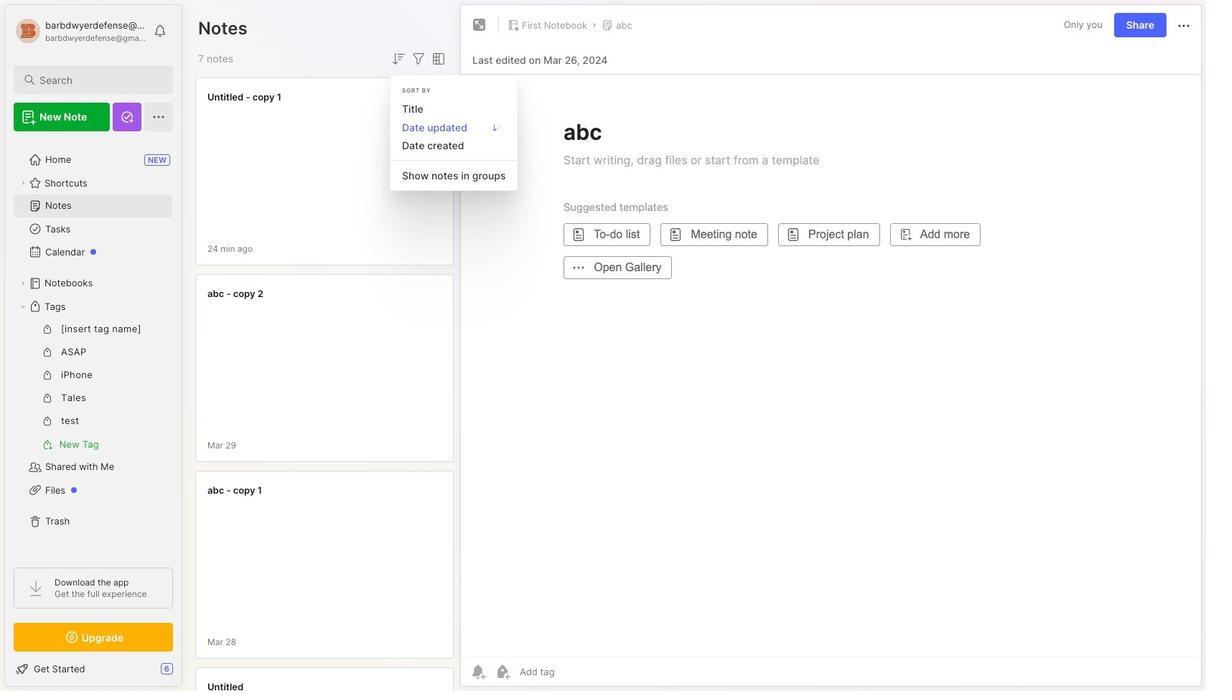 Task type: vqa. For each thing, say whether or not it's contained in the screenshot.
first Tab List from the bottom of the page
no



Task type: describe. For each thing, give the bounding box(es) containing it.
Search text field
[[40, 73, 160, 87]]

Add filters field
[[410, 50, 427, 68]]

main element
[[0, 0, 187, 692]]

group inside tree
[[14, 318, 172, 456]]

More actions field
[[1176, 16, 1193, 34]]

Note Editor text field
[[461, 74, 1202, 657]]

View options field
[[427, 50, 447, 68]]

click to collapse image
[[181, 665, 192, 682]]

note window element
[[460, 4, 1202, 691]]

Account field
[[14, 17, 147, 45]]

tree inside "main" element
[[5, 140, 182, 555]]

Add tag field
[[519, 666, 627, 679]]

add tag image
[[494, 664, 511, 681]]

more actions image
[[1176, 17, 1193, 34]]

expand notebooks image
[[19, 279, 27, 288]]

dropdown list menu
[[391, 100, 517, 185]]

expand tags image
[[19, 302, 27, 311]]



Task type: locate. For each thing, give the bounding box(es) containing it.
None search field
[[40, 71, 160, 88]]

expand note image
[[471, 17, 488, 34]]

none search field inside "main" element
[[40, 71, 160, 88]]

add filters image
[[410, 50, 427, 68]]

group
[[14, 318, 172, 456]]

add a reminder image
[[470, 664, 487, 681]]

tree
[[5, 140, 182, 555]]

Help and Learning task checklist field
[[5, 658, 182, 681]]

Sort options field
[[390, 50, 407, 68]]



